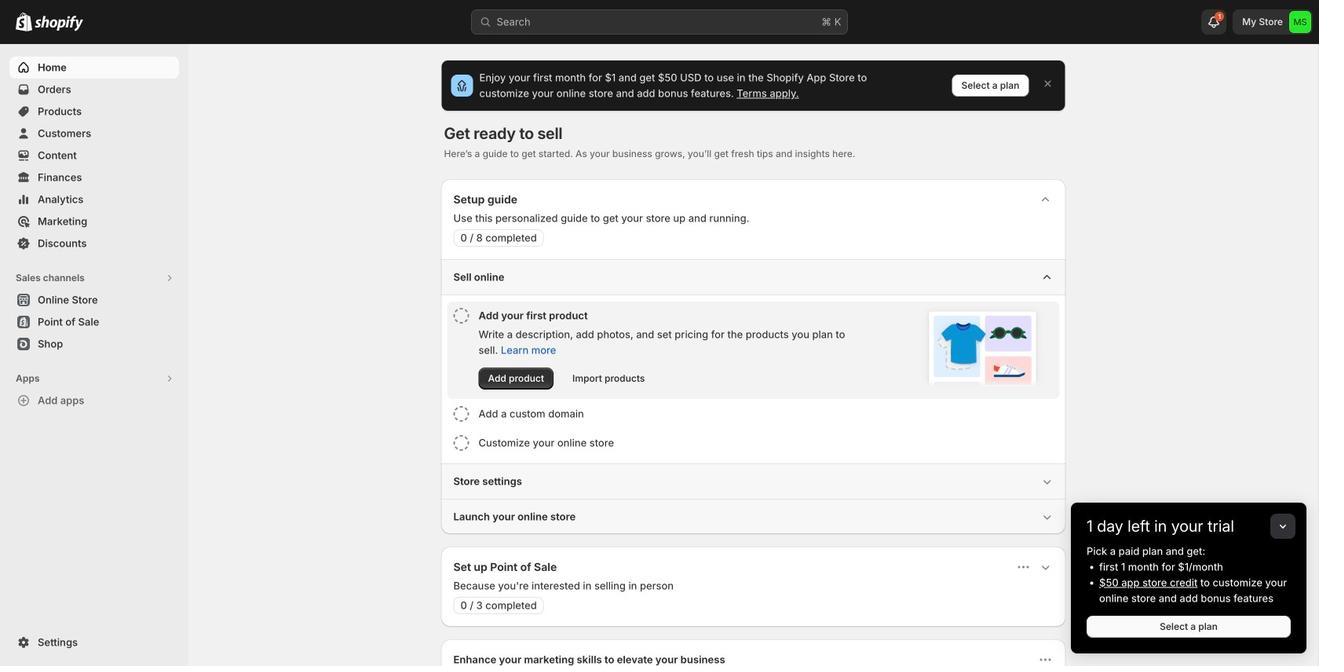 Task type: vqa. For each thing, say whether or not it's contained in the screenshot.
physical
no



Task type: describe. For each thing, give the bounding box(es) containing it.
add your first product group
[[447, 302, 1060, 399]]

shopify image
[[16, 12, 32, 31]]

customize your online store group
[[447, 429, 1060, 457]]

mark add your first product as done image
[[454, 308, 469, 324]]

shopify image
[[35, 16, 83, 31]]

mark add a custom domain as done image
[[454, 406, 469, 422]]

mark customize your online store as done image
[[454, 435, 469, 451]]

guide categories group
[[441, 259, 1066, 534]]



Task type: locate. For each thing, give the bounding box(es) containing it.
sell online group
[[441, 259, 1066, 463]]

setup guide region
[[441, 179, 1066, 534]]

add a custom domain group
[[447, 400, 1060, 428]]

my store image
[[1290, 11, 1312, 33]]



